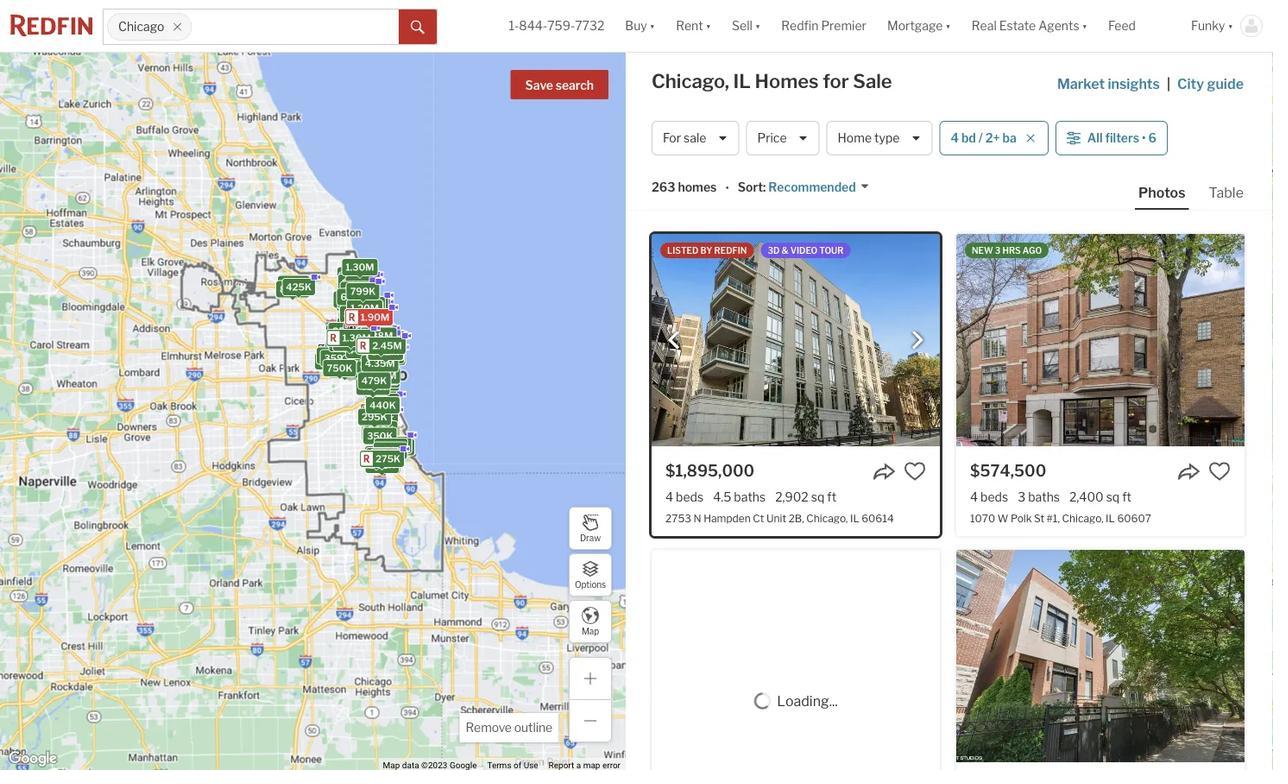 Task type: describe. For each thing, give the bounding box(es) containing it.
save
[[525, 78, 553, 93]]

baths for $1,895,000
[[734, 490, 766, 504]]

▾ for mortgage ▾
[[946, 18, 951, 33]]

1.39m
[[368, 374, 396, 385]]

3d
[[768, 245, 780, 256]]

save search button
[[511, 70, 609, 99]]

favorite button image
[[904, 460, 926, 483]]

:
[[763, 180, 766, 195]]

2 vertical spatial 1.60m
[[347, 351, 376, 363]]

real estate agents ▾ link
[[972, 0, 1088, 52]]

6.10m
[[365, 338, 394, 349]]

2753 n hampden ct unit 2b, chicago, il 60614
[[666, 512, 894, 524]]

&
[[782, 245, 789, 256]]

1 horizontal spatial il
[[850, 512, 860, 524]]

buy ▾ button
[[625, 0, 655, 52]]

filters
[[1105, 131, 1140, 145]]

845k
[[362, 342, 388, 354]]

sale
[[853, 69, 892, 93]]

table button
[[1206, 183, 1248, 208]]

5.50m
[[338, 330, 368, 341]]

60614
[[862, 512, 894, 524]]

219k
[[371, 450, 395, 461]]

1.75m
[[355, 345, 383, 356]]

market insights | city guide
[[1057, 75, 1244, 92]]

285k
[[370, 451, 395, 462]]

ft for $1,895,000
[[827, 490, 837, 504]]

ct
[[753, 512, 764, 524]]

next button image
[[909, 332, 926, 349]]

favorite button image
[[1209, 460, 1231, 483]]

2 650k from the top
[[332, 364, 358, 375]]

5.00m
[[364, 337, 395, 348]]

4 beds for $574,500
[[970, 490, 1009, 504]]

3.85m
[[363, 344, 394, 355]]

google image
[[4, 748, 61, 770]]

▾ for buy ▾
[[650, 18, 655, 33]]

home
[[838, 131, 872, 145]]

remove chicago image
[[172, 22, 182, 32]]

1.42m
[[361, 337, 389, 348]]

premier
[[821, 18, 867, 33]]

2.43m
[[348, 353, 377, 364]]

0 vertical spatial 3.00m
[[360, 330, 391, 341]]

3.75m
[[364, 336, 394, 347]]

st
[[1034, 512, 1045, 524]]

save search
[[525, 78, 594, 93]]

for sale
[[663, 131, 707, 145]]

630k
[[344, 285, 370, 296]]

0 horizontal spatial 865k
[[280, 284, 306, 295]]

2.17m
[[346, 350, 374, 361]]

2,400
[[1070, 490, 1104, 504]]

359k
[[324, 353, 350, 364]]

4 for $574,500
[[970, 490, 978, 504]]

575k
[[349, 363, 374, 374]]

4.5
[[713, 490, 732, 504]]

440k
[[370, 400, 396, 411]]

1 vertical spatial 1.45m
[[341, 342, 370, 353]]

sq for $574,500
[[1107, 490, 1120, 504]]

tour
[[819, 245, 844, 256]]

980k
[[358, 306, 385, 317]]

photos
[[1139, 184, 1186, 201]]

loading... status
[[777, 692, 838, 711]]

home type
[[838, 131, 900, 145]]

4 for $1,895,000
[[666, 490, 673, 504]]

▾ for funky ▾
[[1228, 18, 1234, 33]]

recommended
[[769, 180, 856, 195]]

market insights link
[[1057, 56, 1160, 94]]

489k
[[360, 381, 386, 392]]

map region
[[0, 22, 655, 770]]

1-844-759-7732 link
[[509, 18, 605, 33]]

137k
[[370, 453, 394, 464]]

0 horizontal spatial chicago,
[[652, 69, 730, 93]]

1 vertical spatial 865k
[[343, 346, 370, 357]]

490k
[[368, 414, 395, 425]]

rent ▾
[[676, 18, 711, 33]]

video
[[791, 245, 818, 256]]

695k
[[356, 299, 382, 311]]

polk
[[1011, 512, 1032, 524]]

▾ for sell ▾
[[755, 18, 761, 33]]

7.00m
[[356, 343, 386, 355]]

draw button
[[569, 507, 612, 550]]

1070
[[970, 512, 996, 524]]

2.30m
[[367, 339, 397, 350]]

redfin premier
[[782, 18, 867, 33]]

3.80m
[[362, 338, 392, 350]]

679k
[[350, 300, 376, 311]]

15.2m
[[372, 346, 400, 357]]

263
[[652, 180, 676, 195]]

remove 4 bd / 2+ ba image
[[1025, 133, 1036, 143]]

1.08m
[[365, 334, 394, 345]]

▾ for rent ▾
[[706, 18, 711, 33]]

sale
[[684, 131, 707, 145]]

5 ▾ from the left
[[1082, 18, 1088, 33]]

0 horizontal spatial il
[[734, 69, 751, 93]]

2.25m
[[370, 351, 400, 363]]

609k
[[334, 347, 361, 358]]

unit
[[767, 512, 787, 524]]

565k
[[378, 441, 404, 452]]

redfin
[[714, 245, 747, 256]]

/
[[979, 131, 983, 145]]

feed
[[1109, 18, 1136, 33]]

photo of 3145 n racine ave, chicago, il 60657 image
[[957, 550, 1245, 762]]

835k
[[370, 377, 396, 388]]

2 vertical spatial 850k
[[371, 398, 397, 409]]

beds for $574,500
[[981, 490, 1009, 504]]

table
[[1209, 184, 1244, 201]]

map
[[582, 626, 599, 636]]

759-
[[547, 18, 575, 33]]

1.06m
[[371, 351, 400, 362]]

1 vertical spatial 899k
[[369, 370, 395, 381]]

listed
[[667, 245, 699, 256]]

145k
[[319, 356, 343, 367]]

insights
[[1108, 75, 1160, 92]]

160k
[[368, 451, 393, 462]]

options
[[575, 580, 606, 590]]

remove outline
[[466, 720, 553, 735]]

735k
[[343, 340, 368, 351]]

0 vertical spatial 899k
[[373, 347, 399, 358]]

2b,
[[789, 512, 804, 524]]

0 vertical spatial 1.45m
[[353, 310, 381, 321]]

draw
[[580, 533, 601, 543]]



Task type: vqa. For each thing, say whether or not it's contained in the screenshot.
Copy
no



Task type: locate. For each thing, give the bounding box(es) containing it.
0 horizontal spatial 4 beds
[[666, 490, 704, 504]]

190k
[[375, 451, 400, 462]]

4 beds up 1070
[[970, 490, 1009, 504]]

899k
[[373, 347, 399, 358], [369, 370, 395, 381]]

0 horizontal spatial baths
[[734, 490, 766, 504]]

favorite button checkbox
[[1209, 460, 1231, 483]]

4 beds for $1,895,000
[[666, 490, 704, 504]]

1 horizontal spatial 865k
[[343, 346, 370, 357]]

1 vertical spatial 3.00m
[[354, 344, 385, 355]]

849k
[[326, 354, 352, 365]]

beds
[[676, 490, 704, 504], [981, 490, 1009, 504]]

60607
[[1117, 512, 1152, 524]]

chicago, down rent ▾ dropdown button
[[652, 69, 730, 93]]

1 vertical spatial 1.35m
[[358, 334, 386, 345]]

sell ▾ button
[[722, 0, 771, 52]]

1 horizontal spatial 4 beds
[[970, 490, 1009, 504]]

1 vertical spatial 600k
[[369, 396, 396, 408]]

1.10m
[[351, 316, 378, 328], [367, 339, 394, 350], [369, 339, 396, 350], [359, 346, 386, 357], [345, 356, 372, 367]]

• for homes
[[726, 181, 729, 196]]

2 ft from the left
[[1123, 490, 1132, 504]]

$574,500
[[970, 461, 1047, 480]]

w
[[998, 512, 1009, 524]]

2 horizontal spatial chicago,
[[1062, 512, 1104, 524]]

1.35m
[[341, 294, 370, 306], [358, 334, 386, 345]]

2,902 sq ft
[[775, 490, 837, 504]]

1 4 beds from the left
[[666, 490, 704, 504]]

1 horizontal spatial ft
[[1123, 490, 1132, 504]]

1 650k from the top
[[332, 326, 359, 337]]

1.60m
[[343, 275, 372, 286], [351, 325, 380, 336], [347, 351, 376, 363]]

3 ▾ from the left
[[755, 18, 761, 33]]

▾ right funky
[[1228, 18, 1234, 33]]

photo of 2753 n hampden ct unit 2b, chicago, il 60614 image
[[652, 234, 940, 446]]

il left '60614'
[[850, 512, 860, 524]]

945k
[[342, 277, 368, 288]]

2 ▾ from the left
[[706, 18, 711, 33]]

2.85m
[[362, 331, 392, 342]]

1 vertical spatial 650k
[[332, 364, 358, 375]]

2.50m
[[353, 318, 383, 330], [367, 339, 397, 350], [368, 340, 398, 351], [344, 353, 374, 364]]

799k
[[350, 286, 376, 297], [357, 325, 382, 336], [337, 337, 362, 348], [344, 362, 369, 373]]

chicago, down 2,902 sq ft
[[807, 512, 848, 524]]

600k down 2.43m
[[347, 365, 374, 377]]

photo of 1070 w polk st #1, chicago, il 60607 image
[[957, 234, 1245, 446]]

0 vertical spatial 1.35m
[[341, 294, 370, 306]]

2 vertical spatial 775k
[[354, 346, 379, 358]]

▾ right the agents
[[1082, 18, 1088, 33]]

sq right 2,902
[[811, 490, 825, 504]]

540k
[[370, 391, 396, 403]]

0 horizontal spatial 4
[[666, 490, 673, 504]]

1.70m
[[342, 321, 370, 332]]

640k
[[364, 332, 390, 343]]

4 up 2753
[[666, 490, 673, 504]]

1 horizontal spatial baths
[[1028, 490, 1060, 504]]

beds up the n
[[676, 490, 704, 504]]

type
[[875, 131, 900, 145]]

2 baths from the left
[[1028, 490, 1060, 504]]

chicago
[[118, 19, 164, 34]]

3.00m
[[360, 330, 391, 341], [354, 344, 385, 355]]

1 vertical spatial 850k
[[345, 358, 372, 369]]

0 vertical spatial 850k
[[349, 344, 375, 355]]

new
[[972, 245, 993, 256]]

• inside 263 homes •
[[726, 181, 729, 196]]

1 vertical spatial 1.60m
[[351, 325, 380, 336]]

4.35m
[[365, 358, 395, 369]]

0 vertical spatial 600k
[[347, 365, 374, 377]]

2 sq from the left
[[1107, 490, 1120, 504]]

▾ right "sell"
[[755, 18, 761, 33]]

4 ▾ from the left
[[946, 18, 951, 33]]

1 baths from the left
[[734, 490, 766, 504]]

agents
[[1039, 18, 1080, 33]]

850k
[[349, 344, 375, 355], [345, 358, 372, 369], [371, 398, 397, 409]]

rent ▾ button
[[676, 0, 711, 52]]

mortgage ▾ button
[[887, 0, 951, 52]]

market
[[1057, 75, 1105, 92]]

0 horizontal spatial beds
[[676, 490, 704, 504]]

3
[[995, 245, 1001, 256], [353, 299, 359, 311], [365, 341, 372, 352], [365, 347, 371, 358], [370, 351, 376, 362], [1018, 490, 1026, 504]]

6 ▾ from the left
[[1228, 18, 1234, 33]]

0 vertical spatial 865k
[[280, 284, 306, 295]]

1 horizontal spatial sq
[[1107, 490, 1120, 504]]

1.88m
[[364, 330, 393, 341]]

0 vertical spatial 650k
[[332, 326, 359, 337]]

ft
[[827, 490, 837, 504], [1123, 490, 1132, 504]]

4 beds up 2753
[[666, 490, 704, 504]]

• left 6
[[1142, 131, 1146, 145]]

• left sort
[[726, 181, 729, 196]]

sort :
[[738, 180, 766, 195]]

1.33m
[[351, 357, 379, 369]]

2 horizontal spatial 4
[[970, 490, 978, 504]]

sq right "2,400"
[[1107, 490, 1120, 504]]

8.00m
[[364, 349, 394, 360]]

1 ft from the left
[[827, 490, 837, 504]]

1.25m
[[341, 320, 369, 331], [349, 328, 377, 339], [358, 330, 386, 341], [336, 346, 364, 357], [368, 370, 397, 381]]

479k
[[362, 375, 387, 387]]

• inside all filters • 6 button
[[1142, 131, 1146, 145]]

295k
[[362, 412, 387, 423]]

1.50m
[[344, 306, 373, 317], [355, 312, 383, 323], [330, 331, 359, 342], [361, 336, 390, 348], [368, 339, 397, 350]]

675k
[[382, 439, 408, 450]]

sq for $1,895,000
[[811, 490, 825, 504]]

▾ right mortgage
[[946, 18, 951, 33]]

ft right 2,902
[[827, 490, 837, 504]]

600k
[[347, 365, 374, 377], [369, 396, 396, 408]]

submit search image
[[411, 20, 425, 34]]

0 vertical spatial 775k
[[341, 287, 366, 298]]

city
[[1178, 75, 1204, 92]]

sort
[[738, 180, 763, 195]]

2 beds from the left
[[981, 490, 1009, 504]]

690k
[[341, 291, 367, 303], [382, 440, 408, 451], [382, 440, 408, 451]]

1 vertical spatial 1.04m
[[342, 347, 371, 359]]

▾ right the rent
[[706, 18, 711, 33]]

4
[[951, 131, 959, 145], [666, 490, 673, 504], [970, 490, 978, 504]]

350k
[[367, 431, 393, 442]]

130k
[[374, 451, 399, 462], [372, 460, 396, 471]]

buy ▾
[[625, 18, 655, 33]]

ft for $574,500
[[1123, 490, 1132, 504]]

600k up 295k
[[369, 396, 396, 408]]

4 inside "4 bd / 2+ ba" button
[[951, 131, 959, 145]]

0 horizontal spatial •
[[726, 181, 729, 196]]

home type button
[[827, 121, 933, 155]]

buy ▾ button
[[615, 0, 666, 52]]

2,400 sq ft
[[1070, 490, 1132, 504]]

chicago,
[[652, 69, 730, 93], [807, 512, 848, 524], [1062, 512, 1104, 524]]

1.30m
[[346, 262, 374, 273], [342, 314, 371, 325], [337, 326, 366, 338], [342, 332, 371, 343], [332, 339, 361, 350]]

4 up 1070
[[970, 490, 978, 504]]

baths up the ct
[[734, 490, 766, 504]]

beds up w
[[981, 490, 1009, 504]]

1 horizontal spatial beds
[[981, 490, 1009, 504]]

650k
[[332, 326, 359, 337], [332, 364, 358, 375]]

2,902
[[775, 490, 809, 504]]

4 beds
[[666, 490, 704, 504], [970, 490, 1009, 504]]

1 horizontal spatial chicago,
[[807, 512, 848, 524]]

baths for $574,500
[[1028, 490, 1060, 504]]

3 baths
[[1018, 490, 1060, 504]]

0 vertical spatial 1.04m
[[364, 331, 393, 342]]

1 horizontal spatial •
[[1142, 131, 1146, 145]]

499k
[[364, 334, 390, 345]]

988k
[[367, 336, 393, 348]]

real estate agents ▾
[[972, 18, 1088, 33]]

2.40m
[[330, 327, 360, 339], [360, 330, 390, 341], [357, 334, 387, 345]]

2 horizontal spatial il
[[1106, 512, 1115, 524]]

baths up the st
[[1028, 490, 1060, 504]]

chicago, down "2,400"
[[1062, 512, 1104, 524]]

beds for $1,895,000
[[676, 490, 704, 504]]

1 vertical spatial 775k
[[359, 309, 384, 321]]

915k
[[335, 346, 359, 357]]

2 4 beds from the left
[[970, 490, 1009, 504]]

1 horizontal spatial 4
[[951, 131, 959, 145]]

0 vertical spatial •
[[1142, 131, 1146, 145]]

1 sq from the left
[[811, 490, 825, 504]]

0 vertical spatial 1.60m
[[343, 275, 372, 286]]

1 beds from the left
[[676, 490, 704, 504]]

redfin premier button
[[771, 0, 877, 52]]

il left homes
[[734, 69, 751, 93]]

• for filters
[[1142, 131, 1146, 145]]

74k
[[367, 454, 386, 465]]

baths
[[734, 490, 766, 504], [1028, 490, 1060, 504]]

0 horizontal spatial ft
[[827, 490, 837, 504]]

4 left bd
[[951, 131, 959, 145]]

1.79m
[[333, 328, 361, 339]]

for
[[663, 131, 681, 145]]

875k
[[343, 309, 369, 320]]

None search field
[[192, 9, 399, 44]]

favorite button checkbox
[[904, 460, 926, 483]]

0 horizontal spatial sq
[[811, 490, 825, 504]]

4.00m
[[355, 313, 386, 324], [342, 320, 373, 331], [356, 326, 387, 337]]

rent
[[676, 18, 703, 33]]

1.58m
[[341, 270, 370, 281]]

1 vertical spatial •
[[726, 181, 729, 196]]

2.80m
[[352, 327, 382, 338], [363, 336, 393, 347]]

2.20m
[[362, 345, 392, 356]]

844-
[[519, 18, 547, 33]]

1 ▾ from the left
[[650, 18, 655, 33]]

1.85m
[[351, 328, 380, 339]]

il down the 2,400 sq ft
[[1106, 512, 1115, 524]]

#1,
[[1047, 512, 1060, 524]]

ft up 60607
[[1123, 490, 1132, 504]]

▾ right buy
[[650, 18, 655, 33]]

previous button image
[[666, 332, 683, 349]]

1.05m
[[337, 294, 366, 305]]

all filters • 6
[[1088, 131, 1157, 145]]



